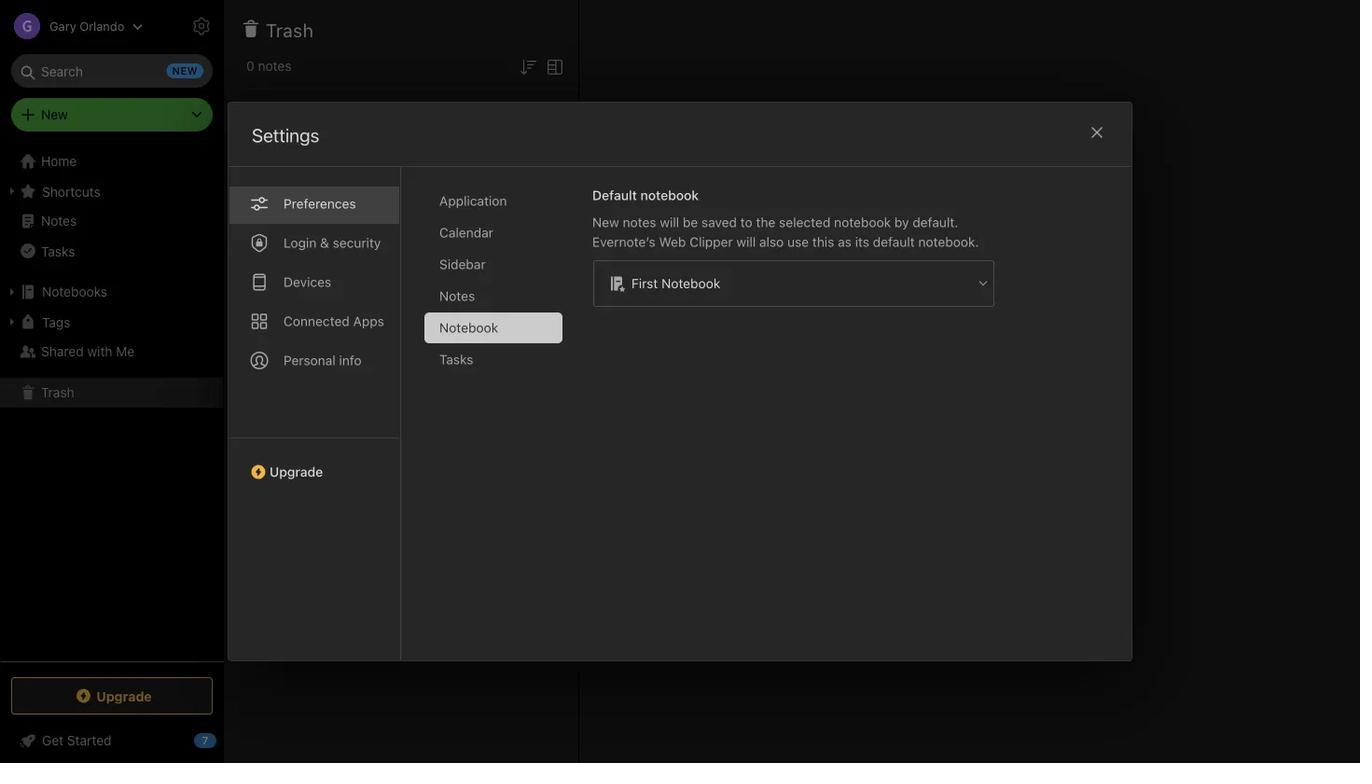Task type: locate. For each thing, give the bounding box(es) containing it.
will up web at the top
[[660, 215, 680, 230]]

to
[[741, 215, 753, 230], [315, 530, 329, 548]]

its
[[855, 234, 870, 250]]

the inside when you have notes in the trash, click '...' to restore or delete them.
[[424, 508, 446, 525]]

shared with me
[[41, 344, 135, 359]]

1 horizontal spatial notebook
[[834, 215, 891, 230]]

1 horizontal spatial upgrade button
[[229, 438, 400, 487]]

0 vertical spatial notebook
[[662, 276, 721, 291]]

0 horizontal spatial to
[[315, 530, 329, 548]]

'...'
[[527, 508, 544, 525]]

1 horizontal spatial notebook
[[662, 276, 721, 291]]

tasks
[[41, 243, 75, 259], [440, 352, 474, 367]]

the right in
[[424, 508, 446, 525]]

1 horizontal spatial to
[[741, 215, 753, 230]]

notebook
[[641, 188, 699, 203], [834, 215, 891, 230]]

0 horizontal spatial notebook
[[641, 188, 699, 203]]

0 vertical spatial notes
[[41, 213, 77, 229]]

new inside "new notes will be saved to the selected notebook by default. evernote's web clipper will also use this as its default notebook."
[[593, 215, 619, 230]]

tree containing home
[[0, 147, 224, 661]]

will left also
[[737, 234, 756, 250]]

new up home
[[41, 107, 68, 122]]

new
[[41, 107, 68, 122], [593, 215, 619, 230]]

notes inside tab
[[440, 288, 475, 304]]

notes right 0
[[258, 58, 292, 74]]

1 vertical spatial to
[[315, 530, 329, 548]]

or
[[385, 530, 399, 548]]

you
[[302, 508, 327, 525]]

connected apps
[[284, 314, 384, 329]]

1 vertical spatial tasks
[[440, 352, 474, 367]]

0 vertical spatial trash
[[266, 19, 314, 41]]

calendar tab
[[425, 217, 563, 248]]

tasks down notebook tab
[[440, 352, 474, 367]]

upgrade for upgrade popup button within the tab list
[[270, 464, 323, 480]]

upgrade button inside tab list
[[229, 438, 400, 487]]

notebook inside tab
[[440, 320, 499, 336]]

empty
[[427, 471, 475, 491]]

1 horizontal spatial tasks
[[440, 352, 474, 367]]

trash down shared
[[41, 385, 74, 400]]

0 horizontal spatial tab list
[[229, 167, 401, 661]]

notebooks
[[42, 284, 107, 300]]

close image
[[1086, 121, 1109, 144]]

1 horizontal spatial new
[[593, 215, 619, 230]]

0 vertical spatial upgrade button
[[229, 438, 400, 487]]

0 horizontal spatial the
[[424, 508, 446, 525]]

1 horizontal spatial tab list
[[425, 186, 578, 661]]

1 vertical spatial new
[[593, 215, 619, 230]]

notes inside when you have notes in the trash, click '...' to restore or delete them.
[[366, 508, 404, 525]]

notes down sidebar
[[440, 288, 475, 304]]

new for new notes will be saved to the selected notebook by default. evernote's web clipper will also use this as its default notebook.
[[593, 215, 619, 230]]

notes inside "new notes will be saved to the selected notebook by default. evernote's web clipper will also use this as its default notebook."
[[623, 215, 657, 230]]

0 vertical spatial to
[[741, 215, 753, 230]]

1 vertical spatial the
[[424, 508, 446, 525]]

0 vertical spatial notes
[[258, 58, 292, 74]]

the inside "new notes will be saved to the selected notebook by default. evernote's web clipper will also use this as its default notebook."
[[756, 215, 776, 230]]

trash
[[366, 471, 406, 491]]

personal info
[[284, 353, 362, 368]]

sidebar
[[440, 257, 486, 272]]

notebook
[[662, 276, 721, 291], [440, 320, 499, 336]]

login & security
[[284, 235, 381, 251]]

0 horizontal spatial tasks
[[41, 243, 75, 259]]

1 vertical spatial notebook
[[440, 320, 499, 336]]

info
[[339, 353, 362, 368]]

notes
[[258, 58, 292, 74], [623, 215, 657, 230], [366, 508, 404, 525]]

to right saved
[[741, 215, 753, 230]]

0 horizontal spatial notes
[[258, 58, 292, 74]]

notes up 'evernote's'
[[623, 215, 657, 230]]

1 vertical spatial upgrade
[[96, 689, 152, 704]]

0 horizontal spatial notes
[[41, 213, 77, 229]]

0 vertical spatial tasks
[[41, 243, 75, 259]]

0 vertical spatial upgrade
[[270, 464, 323, 480]]

notebook down web at the top
[[662, 276, 721, 291]]

0 horizontal spatial will
[[660, 215, 680, 230]]

0 vertical spatial the
[[756, 215, 776, 230]]

them.
[[448, 530, 487, 548]]

0 horizontal spatial notebook
[[440, 320, 499, 336]]

Default notebook field
[[593, 259, 996, 308]]

tab list
[[229, 167, 401, 661], [425, 186, 578, 661]]

tree
[[0, 147, 224, 661]]

1 vertical spatial upgrade button
[[11, 678, 213, 715]]

expand notebooks image
[[5, 285, 20, 300]]

selected
[[779, 215, 831, 230]]

2 vertical spatial notes
[[366, 508, 404, 525]]

0 vertical spatial new
[[41, 107, 68, 122]]

notebook up be
[[641, 188, 699, 203]]

None search field
[[24, 54, 200, 88]]

upgrade
[[270, 464, 323, 480], [96, 689, 152, 704]]

upgrade button
[[229, 438, 400, 487], [11, 678, 213, 715]]

1 horizontal spatial notes
[[440, 288, 475, 304]]

new inside popup button
[[41, 107, 68, 122]]

notes up or
[[366, 508, 404, 525]]

0 vertical spatial notebook
[[641, 188, 699, 203]]

to down you on the left
[[315, 530, 329, 548]]

1 vertical spatial notes
[[440, 288, 475, 304]]

notebook up its
[[834, 215, 891, 230]]

tags button
[[0, 307, 223, 337]]

application tab
[[425, 186, 563, 217]]

tab list containing preferences
[[229, 167, 401, 661]]

notebook down "notes" tab
[[440, 320, 499, 336]]

1 vertical spatial will
[[737, 234, 756, 250]]

1 horizontal spatial notes
[[366, 508, 404, 525]]

the
[[756, 215, 776, 230], [424, 508, 446, 525]]

0 horizontal spatial upgrade
[[96, 689, 152, 704]]

1 vertical spatial notebook
[[834, 215, 891, 230]]

new button
[[11, 98, 213, 132]]

2 horizontal spatial notes
[[623, 215, 657, 230]]

notes
[[41, 213, 77, 229], [440, 288, 475, 304]]

0 horizontal spatial upgrade button
[[11, 678, 213, 715]]

new up 'evernote's'
[[593, 215, 619, 230]]

shared with me link
[[0, 337, 223, 367]]

the up also
[[756, 215, 776, 230]]

sidebar tab
[[425, 249, 563, 280]]

1 vertical spatial notes
[[623, 215, 657, 230]]

notebook inside "new notes will be saved to the selected notebook by default. evernote's web clipper will also use this as its default notebook."
[[834, 215, 891, 230]]

personal
[[284, 353, 336, 368]]

1 horizontal spatial the
[[756, 215, 776, 230]]

0 horizontal spatial new
[[41, 107, 68, 122]]

be
[[683, 215, 698, 230]]

1 horizontal spatial will
[[737, 234, 756, 250]]

will
[[660, 215, 680, 230], [737, 234, 756, 250]]

trash up 0 notes
[[266, 19, 314, 41]]

trash
[[266, 19, 314, 41], [41, 385, 74, 400]]

shared
[[41, 344, 84, 359]]

1 horizontal spatial upgrade
[[270, 464, 323, 480]]

notes down shortcuts
[[41, 213, 77, 229]]

0 vertical spatial will
[[660, 215, 680, 230]]

tasks up notebooks
[[41, 243, 75, 259]]

upgrade inside tab list
[[270, 464, 323, 480]]

0 horizontal spatial trash
[[41, 385, 74, 400]]

calendar
[[440, 225, 494, 240]]



Task type: describe. For each thing, give the bounding box(es) containing it.
as
[[838, 234, 852, 250]]

shortcuts
[[42, 184, 101, 199]]

restore
[[333, 530, 381, 548]]

&
[[320, 235, 329, 251]]

first notebook
[[632, 276, 721, 291]]

is
[[410, 471, 422, 491]]

settings image
[[190, 15, 213, 37]]

when
[[259, 508, 298, 525]]

security
[[333, 235, 381, 251]]

upgrade for upgrade popup button to the left
[[96, 689, 152, 704]]

to inside when you have notes in the trash, click '...' to restore or delete them.
[[315, 530, 329, 548]]

trash,
[[449, 508, 488, 525]]

tags
[[42, 314, 70, 330]]

notebook tab
[[425, 313, 563, 343]]

0
[[246, 58, 254, 74]]

default
[[873, 234, 915, 250]]

in
[[408, 508, 420, 525]]

trash link
[[0, 378, 223, 408]]

devices
[[284, 274, 331, 290]]

home
[[41, 154, 77, 169]]

tasks button
[[0, 236, 223, 266]]

1 vertical spatial trash
[[41, 385, 74, 400]]

note window - empty element
[[580, 0, 1361, 763]]

1 horizontal spatial trash
[[266, 19, 314, 41]]

by
[[895, 215, 909, 230]]

shortcuts button
[[0, 176, 223, 206]]

notebook.
[[919, 234, 979, 250]]

click
[[492, 508, 523, 525]]

notes tab
[[425, 281, 563, 312]]

web
[[659, 234, 686, 250]]

default notebook
[[593, 188, 699, 203]]

evernote's
[[593, 234, 656, 250]]

to inside "new notes will be saved to the selected notebook by default. evernote's web clipper will also use this as its default notebook."
[[741, 215, 753, 230]]

default.
[[913, 215, 959, 230]]

notes for new
[[623, 215, 657, 230]]

expand tags image
[[5, 315, 20, 329]]

tasks inside button
[[41, 243, 75, 259]]

clipper
[[690, 234, 733, 250]]

have
[[331, 508, 362, 525]]

also
[[760, 234, 784, 250]]

preferences
[[284, 196, 356, 211]]

new for new
[[41, 107, 68, 122]]

home link
[[0, 147, 224, 176]]

with
[[87, 344, 112, 359]]

new notes will be saved to the selected notebook by default. evernote's web clipper will also use this as its default notebook.
[[593, 215, 979, 250]]

settings
[[252, 124, 319, 146]]

Search text field
[[24, 54, 200, 88]]

first
[[632, 276, 658, 291]]

delete
[[402, 530, 445, 548]]

when you have notes in the trash, click '...' to restore or delete them.
[[259, 508, 544, 548]]

notebooks link
[[0, 277, 223, 307]]

notebook inside field
[[662, 276, 721, 291]]

your trash is empty
[[327, 471, 475, 491]]

default
[[593, 188, 637, 203]]

use
[[788, 234, 809, 250]]

notes for 0
[[258, 58, 292, 74]]

connected
[[284, 314, 350, 329]]

application
[[440, 193, 507, 209]]

tab list containing application
[[425, 186, 578, 661]]

tasks inside tab
[[440, 352, 474, 367]]

0 notes
[[246, 58, 292, 74]]

login
[[284, 235, 317, 251]]

saved
[[702, 215, 737, 230]]

tasks tab
[[425, 344, 563, 375]]

your
[[327, 471, 362, 491]]

notes link
[[0, 206, 223, 236]]

apps
[[353, 314, 384, 329]]

me
[[116, 344, 135, 359]]

this
[[813, 234, 835, 250]]



Task type: vqa. For each thing, say whether or not it's contained in the screenshot.
right Upgrade
yes



